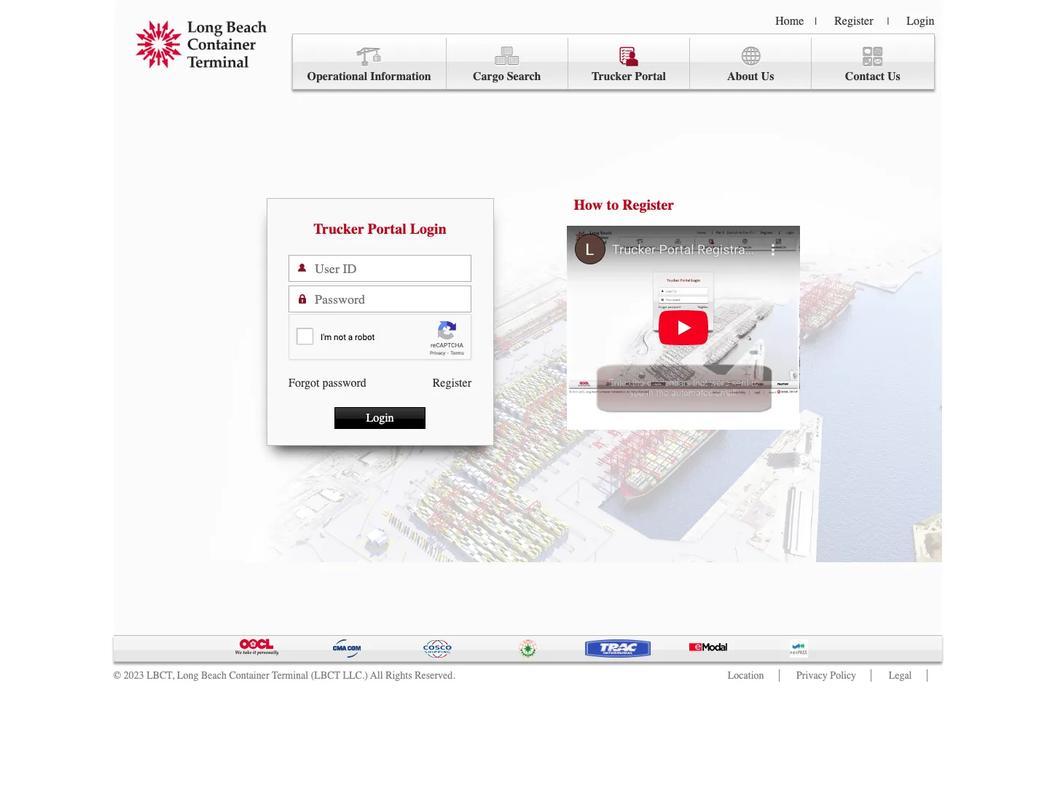 Task type: vqa. For each thing, say whether or not it's contained in the screenshot.
the Portal in Trucker Portal link
no



Task type: locate. For each thing, give the bounding box(es) containing it.
cargo search
[[473, 70, 541, 83]]

operational information
[[307, 70, 431, 83]]

llc.)
[[343, 670, 368, 682]]

1 horizontal spatial login
[[410, 221, 447, 238]]

us right about
[[761, 70, 774, 83]]

2 horizontal spatial register
[[834, 15, 873, 28]]

portal
[[635, 70, 666, 83], [368, 221, 406, 238]]

1 vertical spatial register
[[622, 197, 674, 213]]

0 horizontal spatial register
[[433, 377, 471, 390]]

login
[[907, 15, 934, 28], [410, 221, 447, 238], [366, 412, 394, 425]]

us for contact us
[[888, 70, 900, 83]]

menu bar containing operational information
[[292, 34, 934, 90]]

2 vertical spatial register
[[433, 377, 471, 390]]

operational
[[307, 70, 367, 83]]

0 vertical spatial portal
[[635, 70, 666, 83]]

terminal
[[272, 670, 308, 682]]

(lbct
[[311, 670, 340, 682]]

1 horizontal spatial register link
[[834, 15, 873, 28]]

©
[[113, 670, 121, 682]]

0 horizontal spatial trucker
[[313, 221, 364, 238]]

© 2023 lbct, long beach container terminal (lbct llc.) all rights reserved.
[[113, 670, 455, 682]]

login up contact us 'link' at right
[[907, 15, 934, 28]]

login up user id "text box"
[[410, 221, 447, 238]]

login for login button
[[366, 412, 394, 425]]

login down password
[[366, 412, 394, 425]]

0 horizontal spatial register link
[[433, 377, 471, 390]]

all
[[370, 670, 383, 682]]

forgot password
[[289, 377, 366, 390]]

contact us
[[845, 70, 900, 83]]

policy
[[830, 670, 856, 682]]

trucker
[[592, 70, 632, 83], [313, 221, 364, 238]]

1 us from the left
[[761, 70, 774, 83]]

0 vertical spatial login
[[907, 15, 934, 28]]

2 horizontal spatial login
[[907, 15, 934, 28]]

|
[[815, 15, 817, 28], [887, 15, 889, 28]]

privacy policy
[[796, 670, 856, 682]]

long
[[177, 670, 199, 682]]

login inside button
[[366, 412, 394, 425]]

1 horizontal spatial portal
[[635, 70, 666, 83]]

portal for trucker portal login
[[368, 221, 406, 238]]

User ID text field
[[315, 256, 471, 281]]

0 vertical spatial register link
[[834, 15, 873, 28]]

portal inside menu bar
[[635, 70, 666, 83]]

beach
[[201, 670, 227, 682]]

privacy policy link
[[796, 670, 856, 682]]

lbct,
[[147, 670, 174, 682]]

trucker for trucker portal login
[[313, 221, 364, 238]]

2 us from the left
[[888, 70, 900, 83]]

1 horizontal spatial us
[[888, 70, 900, 83]]

| left login link
[[887, 15, 889, 28]]

1 horizontal spatial |
[[887, 15, 889, 28]]

0 horizontal spatial login
[[366, 412, 394, 425]]

1 horizontal spatial trucker
[[592, 70, 632, 83]]

1 vertical spatial portal
[[368, 221, 406, 238]]

us
[[761, 70, 774, 83], [888, 70, 900, 83]]

register
[[834, 15, 873, 28], [622, 197, 674, 213], [433, 377, 471, 390]]

legal link
[[889, 670, 912, 682]]

rights
[[386, 670, 412, 682]]

2 vertical spatial login
[[366, 412, 394, 425]]

container
[[229, 670, 269, 682]]

menu bar
[[292, 34, 934, 90]]

0 horizontal spatial |
[[815, 15, 817, 28]]

1 vertical spatial trucker
[[313, 221, 364, 238]]

0 horizontal spatial portal
[[368, 221, 406, 238]]

information
[[370, 70, 431, 83]]

0 vertical spatial trucker
[[592, 70, 632, 83]]

us right contact
[[888, 70, 900, 83]]

login link
[[907, 15, 934, 28]]

| right home link
[[815, 15, 817, 28]]

trucker inside menu bar
[[592, 70, 632, 83]]

us inside 'link'
[[888, 70, 900, 83]]

us for about us
[[761, 70, 774, 83]]

portal for trucker portal
[[635, 70, 666, 83]]

0 horizontal spatial us
[[761, 70, 774, 83]]

password
[[322, 377, 366, 390]]

register link
[[834, 15, 873, 28], [433, 377, 471, 390]]

how
[[574, 197, 603, 213]]



Task type: describe. For each thing, give the bounding box(es) containing it.
cargo search link
[[446, 38, 568, 89]]

2 | from the left
[[887, 15, 889, 28]]

forgot password link
[[289, 377, 366, 390]]

reserved.
[[415, 670, 455, 682]]

trucker portal login
[[313, 221, 447, 238]]

1 horizontal spatial register
[[622, 197, 674, 213]]

about
[[727, 70, 758, 83]]

1 vertical spatial login
[[410, 221, 447, 238]]

contact
[[845, 70, 885, 83]]

1 vertical spatial register link
[[433, 377, 471, 390]]

home
[[775, 15, 804, 28]]

1 | from the left
[[815, 15, 817, 28]]

to
[[607, 197, 619, 213]]

search
[[507, 70, 541, 83]]

how to register
[[574, 197, 674, 213]]

login for login link
[[907, 15, 934, 28]]

about us link
[[690, 38, 812, 89]]

trucker portal
[[592, 70, 666, 83]]

login button
[[334, 407, 426, 429]]

trucker for trucker portal
[[592, 70, 632, 83]]

Password password field
[[315, 286, 471, 312]]

privacy
[[796, 670, 828, 682]]

forgot
[[289, 377, 319, 390]]

location
[[728, 670, 764, 682]]

home link
[[775, 15, 804, 28]]

legal
[[889, 670, 912, 682]]

trucker portal link
[[568, 38, 690, 89]]

contact us link
[[812, 38, 934, 89]]

2023
[[124, 670, 144, 682]]

operational information link
[[293, 38, 446, 89]]

about us
[[727, 70, 774, 83]]

cargo
[[473, 70, 504, 83]]

0 vertical spatial register
[[834, 15, 873, 28]]

location link
[[728, 670, 764, 682]]



